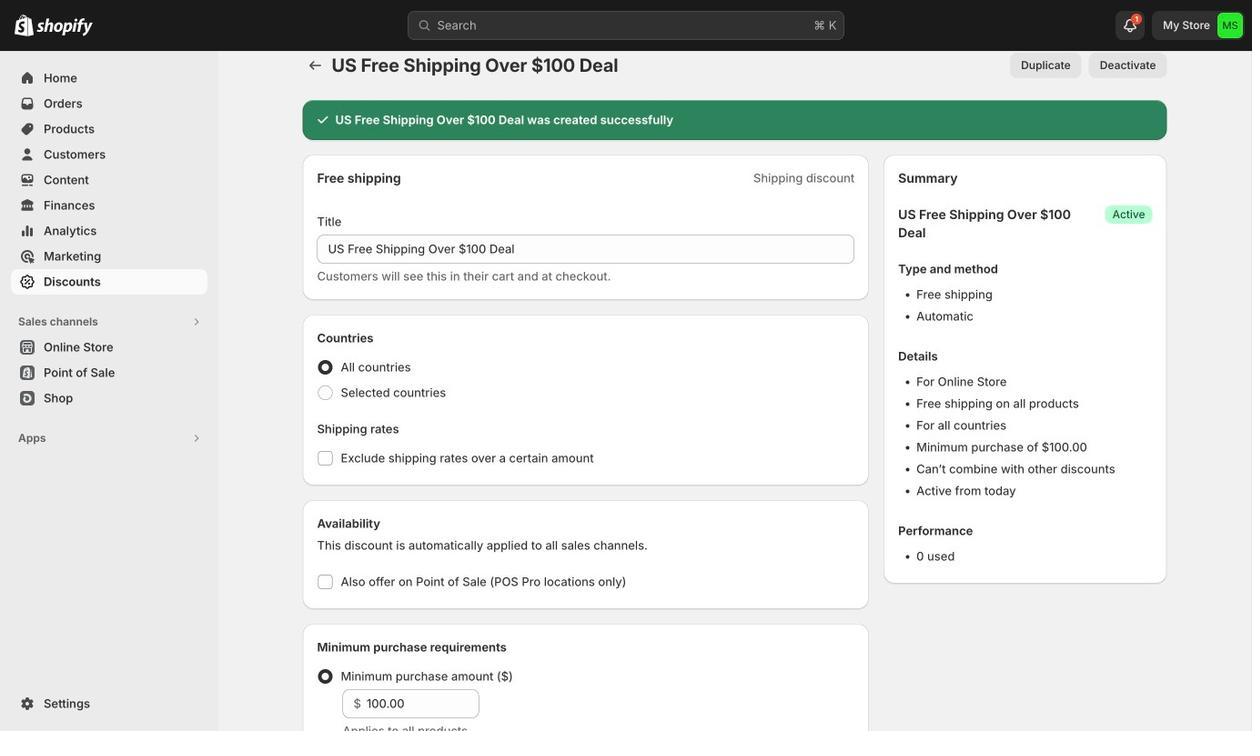 Task type: describe. For each thing, give the bounding box(es) containing it.
my store image
[[1218, 13, 1243, 38]]



Task type: locate. For each thing, give the bounding box(es) containing it.
shopify image
[[15, 14, 34, 36]]

shopify image
[[36, 18, 93, 36]]

None text field
[[317, 235, 855, 264]]

0.00 text field
[[367, 690, 479, 719]]



Task type: vqa. For each thing, say whether or not it's contained in the screenshot.
currency
no



